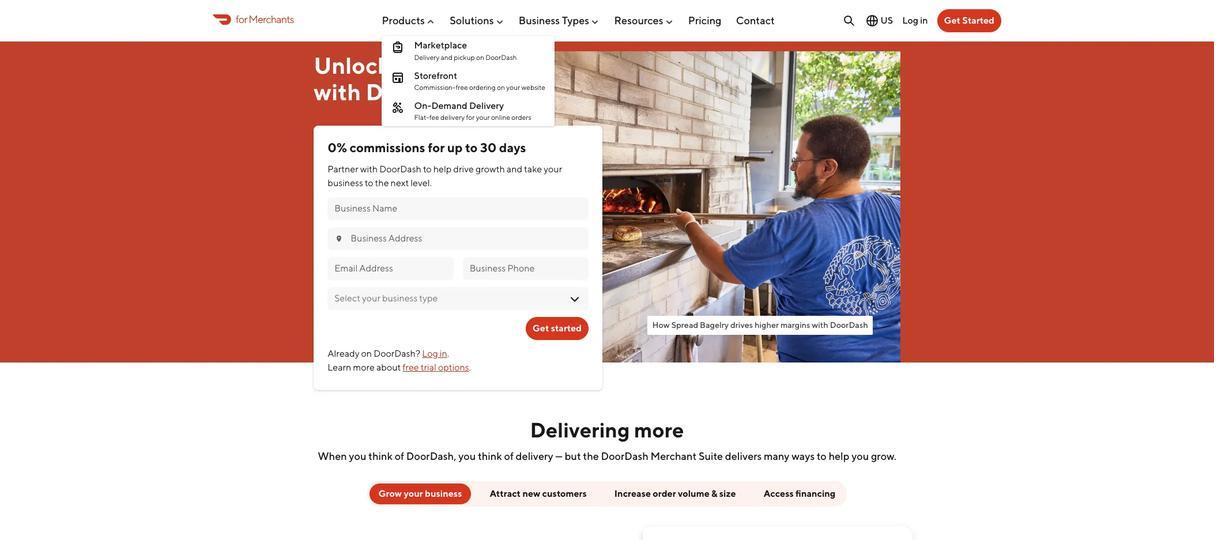 Task type: vqa. For each thing, say whether or not it's contained in the screenshot.
for Merchants
yes



Task type: describe. For each thing, give the bounding box(es) containing it.
your inside button
[[404, 488, 423, 499]]

1 vertical spatial .
[[469, 362, 471, 373]]

Business Address text field
[[351, 232, 582, 245]]

delivering more
[[530, 417, 684, 442]]

help inside partner with doordash to help drive growth and take your business to the next level.
[[433, 164, 452, 175]]

doordash inside partner with doordash to help drive growth and take your business to the next level.
[[380, 164, 421, 175]]

business types link
[[519, 10, 600, 31]]

higher
[[755, 320, 779, 330]]

grow your business
[[379, 488, 462, 499]]

when
[[318, 450, 347, 462]]

30
[[480, 140, 497, 155]]

free inside the 'already on doordash? log in . learn more about free trial options .'
[[403, 362, 419, 373]]

days
[[499, 140, 526, 155]]

pickup
[[454, 53, 475, 62]]

0 vertical spatial log in link
[[903, 15, 928, 26]]

learn
[[328, 362, 351, 373]]

already on doordash? log in . learn more about free trial options .
[[328, 348, 471, 373]]

types
[[562, 14, 589, 26]]

get started button
[[937, 9, 1002, 32]]

ways
[[792, 450, 815, 462]]

take
[[524, 164, 542, 175]]

attract new customers
[[490, 488, 587, 499]]

to left next
[[365, 177, 373, 188]]

size
[[720, 488, 736, 499]]

for merchants
[[236, 13, 294, 26]]

demand
[[432, 100, 467, 111]]

drives
[[731, 320, 753, 330]]

resources link
[[614, 10, 674, 31]]

spread bagelry image
[[552, 51, 901, 362]]

1 horizontal spatial for
[[428, 140, 445, 155]]

get started button
[[526, 317, 589, 340]]

level.
[[411, 177, 432, 188]]

already
[[328, 348, 360, 359]]

more for delivering
[[634, 417, 684, 442]]

business types
[[519, 14, 589, 26]]

Business Name text field
[[335, 202, 582, 215]]

about
[[377, 362, 401, 373]]

merchant
[[651, 450, 697, 462]]

contact link
[[736, 10, 775, 31]]

up
[[447, 140, 463, 155]]

commission-
[[414, 83, 456, 92]]

free inside "storefront commission-free ordering on your website"
[[456, 83, 468, 92]]

trial
[[421, 362, 436, 373]]

1 horizontal spatial in
[[920, 15, 928, 26]]

doordash,
[[406, 450, 456, 462]]

marketplace
[[414, 40, 467, 51]]

spread
[[672, 320, 698, 330]]

0% commissions for up to 30 days
[[328, 140, 526, 155]]

for merchants link
[[213, 12, 294, 27]]

business inside button
[[425, 488, 462, 499]]

—
[[555, 450, 563, 462]]

partner with doordash to help drive growth and take your business to the next level.
[[328, 164, 562, 188]]

solutions
[[450, 14, 494, 26]]

on-
[[414, 100, 432, 111]]

fee
[[429, 113, 439, 122]]

doordash?
[[374, 348, 421, 359]]

flat-
[[414, 113, 429, 122]]

increase order volume & size button
[[605, 484, 745, 504]]

your inside partner with doordash to help drive growth and take your business to the next level.
[[544, 164, 562, 175]]

suite
[[699, 450, 723, 462]]

attract new customers button
[[481, 484, 596, 504]]

marketplace delivery and pickup on doordash
[[414, 40, 517, 62]]

3 you from the left
[[852, 450, 869, 462]]

options
[[438, 362, 469, 373]]

how spread bagelry drives higher margins with doordash link
[[648, 316, 873, 335]]

orders
[[512, 113, 531, 122]]

1 vertical spatial the
[[583, 450, 599, 462]]

Business Phone text field
[[470, 262, 582, 275]]

for inside on-demand delivery flat-fee delivery for your online orders
[[466, 113, 475, 122]]

and inside marketplace delivery and pickup on doordash
[[441, 53, 453, 62]]

unlock more profits with doordash
[[314, 52, 526, 105]]

tab list containing grow your business
[[254, 481, 960, 540]]

pricing
[[688, 14, 722, 26]]

more inside the 'already on doordash? log in . learn more about free trial options .'
[[353, 362, 375, 373]]

delivery inside on-demand delivery flat-fee delivery for your online orders
[[441, 113, 465, 122]]

commissions
[[350, 140, 425, 155]]

how
[[652, 320, 670, 330]]

margins
[[781, 320, 810, 330]]

2 think from the left
[[478, 450, 502, 462]]

1 you from the left
[[349, 450, 366, 462]]

1 horizontal spatial help
[[829, 450, 850, 462]]

grow
[[379, 488, 402, 499]]

log inside the 'already on doordash? log in . learn more about free trial options .'
[[422, 348, 438, 359]]

volume
[[678, 488, 710, 499]]

vehicle bike line image
[[391, 101, 405, 115]]

started
[[551, 323, 582, 334]]

2 you from the left
[[459, 450, 476, 462]]

order
[[653, 488, 676, 499]]

get started
[[944, 15, 995, 26]]

increase order volume & size
[[615, 488, 736, 499]]

when you think of doordash, you think of delivery — but the doordash merchant suite delivers many ways to help you grow.
[[318, 450, 897, 462]]

contact
[[736, 14, 775, 26]]

increase
[[615, 488, 651, 499]]

with inside partner with doordash to help drive growth and take your business to the next level.
[[360, 164, 378, 175]]

Email Address email field
[[335, 262, 447, 275]]



Task type: locate. For each thing, give the bounding box(es) containing it.
ordering
[[469, 83, 496, 92]]

1 vertical spatial in
[[440, 348, 447, 359]]

0 horizontal spatial and
[[441, 53, 453, 62]]

0 vertical spatial help
[[433, 164, 452, 175]]

delivery down marketplace
[[414, 53, 440, 62]]

think up grow
[[369, 450, 393, 462]]

location pin image
[[335, 234, 344, 243]]

1 horizontal spatial .
[[469, 362, 471, 373]]

2 of from the left
[[504, 450, 514, 462]]

1 horizontal spatial you
[[459, 450, 476, 462]]

your right grow
[[404, 488, 423, 499]]

and
[[441, 53, 453, 62], [507, 164, 522, 175]]

many
[[764, 450, 790, 462]]

0 vertical spatial for
[[236, 13, 247, 26]]

access financing button
[[755, 484, 845, 504]]

and down marketplace
[[441, 53, 453, 62]]

financing
[[796, 488, 836, 499]]

get for get started
[[533, 323, 549, 334]]

0 vertical spatial log
[[903, 15, 919, 26]]

business
[[519, 14, 560, 26]]

1 horizontal spatial get
[[944, 15, 961, 26]]

your left the website
[[506, 83, 520, 92]]

merchants
[[249, 13, 294, 26]]

delivering
[[530, 417, 630, 442]]

growth
[[476, 164, 505, 175]]

doordash right the margins
[[830, 320, 868, 330]]

bagelry
[[700, 320, 729, 330]]

pricing link
[[688, 10, 722, 31]]

1 horizontal spatial delivery
[[469, 100, 504, 111]]

more inside unlock more profits with doordash
[[395, 52, 450, 79]]

doordash up "storefront commission-free ordering on your website"
[[486, 53, 517, 62]]

1 of from the left
[[395, 450, 404, 462]]

0 horizontal spatial delivery
[[441, 113, 465, 122]]

1 horizontal spatial on
[[476, 53, 484, 62]]

delivery inside on-demand delivery flat-fee delivery for your online orders
[[469, 100, 504, 111]]

0 vertical spatial get
[[944, 15, 961, 26]]

log in link
[[903, 15, 928, 26], [422, 348, 447, 359]]

0 vertical spatial .
[[447, 348, 449, 359]]

get for get started
[[944, 15, 961, 26]]

1 vertical spatial on
[[497, 83, 505, 92]]

with right the margins
[[812, 320, 829, 330]]

on inside marketplace delivery and pickup on doordash
[[476, 53, 484, 62]]

help left drive
[[433, 164, 452, 175]]

in up free trial options link
[[440, 348, 447, 359]]

unlock
[[314, 52, 390, 79]]

0 vertical spatial more
[[395, 52, 450, 79]]

on for storefront
[[497, 83, 505, 92]]

0 vertical spatial business
[[328, 177, 363, 188]]

get started
[[533, 323, 582, 334]]

access
[[764, 488, 794, 499]]

1 horizontal spatial log in link
[[903, 15, 928, 26]]

in inside the 'already on doordash? log in . learn more about free trial options .'
[[440, 348, 447, 359]]

next
[[391, 177, 409, 188]]

on right already
[[361, 348, 372, 359]]

1 vertical spatial delivery
[[516, 450, 553, 462]]

1 vertical spatial and
[[507, 164, 522, 175]]

2 horizontal spatial more
[[634, 417, 684, 442]]

doordash up next
[[380, 164, 421, 175]]

business down the "doordash,"
[[425, 488, 462, 499]]

2 vertical spatial more
[[634, 417, 684, 442]]

globe line image
[[866, 14, 880, 28]]

1 vertical spatial more
[[353, 362, 375, 373]]

for left up
[[428, 140, 445, 155]]

more up merchant
[[634, 417, 684, 442]]

0 vertical spatial on
[[476, 53, 484, 62]]

2 vertical spatial for
[[428, 140, 445, 155]]

on-demand delivery flat-fee delivery for your online orders
[[414, 100, 531, 122]]

to right ways
[[817, 450, 827, 462]]

1 vertical spatial log
[[422, 348, 438, 359]]

2 horizontal spatial for
[[466, 113, 475, 122]]

drive
[[453, 164, 474, 175]]

and inside partner with doordash to help drive growth and take your business to the next level.
[[507, 164, 522, 175]]

for
[[236, 13, 247, 26], [466, 113, 475, 122], [428, 140, 445, 155]]

0 horizontal spatial help
[[433, 164, 452, 175]]

us
[[881, 15, 893, 26]]

but
[[565, 450, 581, 462]]

0 horizontal spatial get
[[533, 323, 549, 334]]

in right us
[[920, 15, 928, 26]]

2 vertical spatial on
[[361, 348, 372, 359]]

think up attract
[[478, 450, 502, 462]]

your inside "storefront commission-free ordering on your website"
[[506, 83, 520, 92]]

storefront commission-free ordering on your website
[[414, 70, 545, 92]]

free left ordering at the left
[[456, 83, 468, 92]]

doordash
[[486, 53, 517, 62], [366, 78, 473, 105], [380, 164, 421, 175], [830, 320, 868, 330], [601, 450, 649, 462]]

1 horizontal spatial more
[[395, 52, 450, 79]]

delivery
[[414, 53, 440, 62], [469, 100, 504, 111]]

get inside get started button
[[944, 15, 961, 26]]

website
[[522, 83, 545, 92]]

0 horizontal spatial more
[[353, 362, 375, 373]]

doordash down delivering more
[[601, 450, 649, 462]]

on right pickup
[[476, 53, 484, 62]]

order hotbag line image
[[391, 41, 405, 54]]

tab list
[[254, 481, 960, 540]]

with up 0%
[[314, 78, 361, 105]]

0 horizontal spatial log in link
[[422, 348, 447, 359]]

of up attract
[[504, 450, 514, 462]]

business down partner
[[328, 177, 363, 188]]

0 horizontal spatial the
[[375, 177, 389, 188]]

0%
[[328, 140, 347, 155]]

customers
[[542, 488, 587, 499]]

storefront
[[414, 70, 457, 81]]

you right the "doordash,"
[[459, 450, 476, 462]]

on right ordering at the left
[[497, 83, 505, 92]]

0 vertical spatial the
[[375, 177, 389, 188]]

new
[[523, 488, 541, 499]]

0 vertical spatial and
[[441, 53, 453, 62]]

grow your business button
[[369, 484, 471, 504]]

0 vertical spatial free
[[456, 83, 468, 92]]

delivery inside marketplace delivery and pickup on doordash
[[414, 53, 440, 62]]

more right learn
[[353, 362, 375, 373]]

1 vertical spatial help
[[829, 450, 850, 462]]

your left online
[[476, 113, 490, 122]]

0 horizontal spatial for
[[236, 13, 247, 26]]

0 horizontal spatial on
[[361, 348, 372, 359]]

0 horizontal spatial delivery
[[414, 53, 440, 62]]

on
[[476, 53, 484, 62], [497, 83, 505, 92], [361, 348, 372, 359]]

1 horizontal spatial think
[[478, 450, 502, 462]]

resources
[[614, 14, 663, 26]]

in
[[920, 15, 928, 26], [440, 348, 447, 359]]

partner
[[328, 164, 359, 175]]

your right the 'take'
[[544, 164, 562, 175]]

to
[[465, 140, 478, 155], [423, 164, 432, 175], [365, 177, 373, 188], [817, 450, 827, 462]]

with right partner
[[360, 164, 378, 175]]

1 horizontal spatial of
[[504, 450, 514, 462]]

0 vertical spatial delivery
[[414, 53, 440, 62]]

0 horizontal spatial in
[[440, 348, 447, 359]]

to up the level.
[[423, 164, 432, 175]]

1 vertical spatial for
[[466, 113, 475, 122]]

2 vertical spatial with
[[812, 320, 829, 330]]

1 vertical spatial business
[[425, 488, 462, 499]]

1 horizontal spatial log
[[903, 15, 919, 26]]

the left next
[[375, 177, 389, 188]]

with inside unlock more profits with doordash
[[314, 78, 361, 105]]

of
[[395, 450, 404, 462], [504, 450, 514, 462]]

. right trial
[[469, 362, 471, 373]]

&
[[712, 488, 718, 499]]

log
[[903, 15, 919, 26], [422, 348, 438, 359]]

for left merchants
[[236, 13, 247, 26]]

products
[[382, 14, 425, 26]]

1 vertical spatial with
[[360, 164, 378, 175]]

0 horizontal spatial business
[[328, 177, 363, 188]]

1 vertical spatial log in link
[[422, 348, 447, 359]]

merchant line image
[[391, 71, 405, 84]]

the inside partner with doordash to help drive growth and take your business to the next level.
[[375, 177, 389, 188]]

1 think from the left
[[369, 450, 393, 462]]

think
[[369, 450, 393, 462], [478, 450, 502, 462]]

1 vertical spatial get
[[533, 323, 549, 334]]

online
[[491, 113, 510, 122]]

delivery up online
[[469, 100, 504, 111]]

1 horizontal spatial delivery
[[516, 450, 553, 462]]

help right ways
[[829, 450, 850, 462]]

0 vertical spatial delivery
[[441, 113, 465, 122]]

0 vertical spatial with
[[314, 78, 361, 105]]

log up trial
[[422, 348, 438, 359]]

your inside on-demand delivery flat-fee delivery for your online orders
[[476, 113, 490, 122]]

you
[[349, 450, 366, 462], [459, 450, 476, 462], [852, 450, 869, 462]]

to right up
[[465, 140, 478, 155]]

profits
[[455, 52, 526, 79]]

log in link right us
[[903, 15, 928, 26]]

your
[[506, 83, 520, 92], [476, 113, 490, 122], [544, 164, 562, 175], [404, 488, 423, 499]]

0 horizontal spatial .
[[447, 348, 449, 359]]

doordash inside unlock more profits with doordash
[[366, 78, 473, 105]]

2 horizontal spatial you
[[852, 450, 869, 462]]

solutions link
[[450, 10, 504, 31]]

you right the when
[[349, 450, 366, 462]]

more up 'commission-'
[[395, 52, 450, 79]]

how spread bagelry drives higher margins with doordash
[[652, 320, 868, 330]]

get inside get started button
[[533, 323, 549, 334]]

on inside the 'already on doordash? log in . learn more about free trial options .'
[[361, 348, 372, 359]]

2 horizontal spatial on
[[497, 83, 505, 92]]

and left the 'take'
[[507, 164, 522, 175]]

free left trial
[[403, 362, 419, 373]]

help
[[433, 164, 452, 175], [829, 450, 850, 462]]

free trial options link
[[403, 362, 469, 373]]

0 vertical spatial in
[[920, 15, 928, 26]]

1 vertical spatial delivery
[[469, 100, 504, 111]]

1 horizontal spatial free
[[456, 83, 468, 92]]

delivery left —
[[516, 450, 553, 462]]

delivery down demand at left
[[441, 113, 465, 122]]

attract
[[490, 488, 521, 499]]

1 vertical spatial free
[[403, 362, 419, 373]]

grow.
[[871, 450, 897, 462]]

log in link up free trial options link
[[422, 348, 447, 359]]

started
[[963, 15, 995, 26]]

doordash up flat-
[[366, 78, 473, 105]]

0 horizontal spatial log
[[422, 348, 438, 359]]

0 horizontal spatial of
[[395, 450, 404, 462]]

access financing
[[764, 488, 836, 499]]

doordash inside the how spread bagelry drives higher margins with doordash link
[[830, 320, 868, 330]]

products link
[[382, 10, 435, 31]]

1 horizontal spatial business
[[425, 488, 462, 499]]

on for marketplace
[[476, 53, 484, 62]]

log in
[[903, 15, 928, 26]]

1 horizontal spatial and
[[507, 164, 522, 175]]

for down demand at left
[[466, 113, 475, 122]]

doordash inside marketplace delivery and pickup on doordash
[[486, 53, 517, 62]]

0 horizontal spatial you
[[349, 450, 366, 462]]

more for unlock
[[395, 52, 450, 79]]

0 horizontal spatial free
[[403, 362, 419, 373]]

you left grow.
[[852, 450, 869, 462]]

1 horizontal spatial the
[[583, 450, 599, 462]]

insights you can use image
[[630, 516, 942, 540]]

of left the "doordash,"
[[395, 450, 404, 462]]

. up "options"
[[447, 348, 449, 359]]

0 horizontal spatial think
[[369, 450, 393, 462]]

the right but
[[583, 450, 599, 462]]

business inside partner with doordash to help drive growth and take your business to the next level.
[[328, 177, 363, 188]]

on inside "storefront commission-free ordering on your website"
[[497, 83, 505, 92]]

delivers
[[725, 450, 762, 462]]

get
[[944, 15, 961, 26], [533, 323, 549, 334]]

log right us
[[903, 15, 919, 26]]



